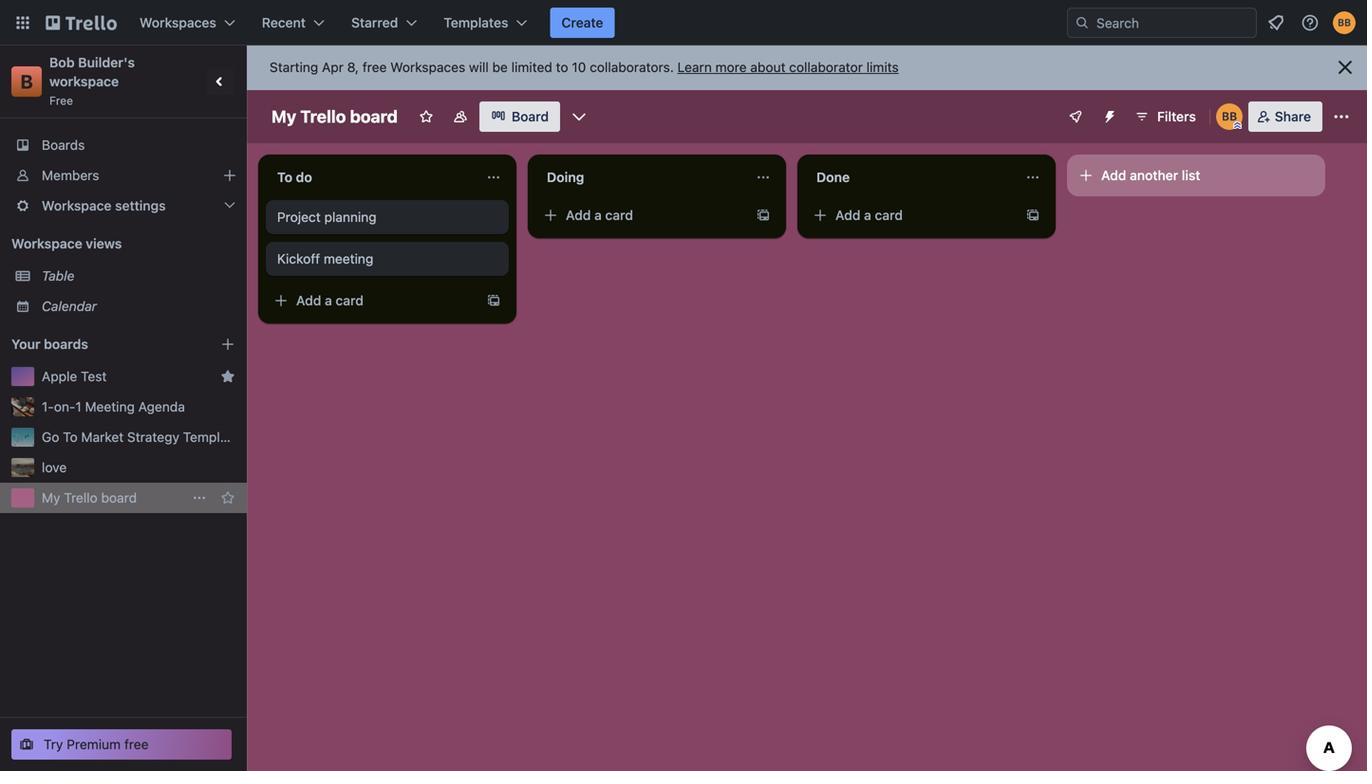 Task type: vqa. For each thing, say whether or not it's contained in the screenshot.
'Starting Apr 8, free Workspaces will be limited to 10 collaborators. Learn more about collaborator limits'
yes



Task type: locate. For each thing, give the bounding box(es) containing it.
0 vertical spatial create from template… image
[[756, 208, 771, 223]]

1 vertical spatial create from template… image
[[486, 293, 501, 309]]

create button
[[550, 8, 615, 38]]

0 vertical spatial to
[[277, 169, 292, 185]]

my
[[272, 106, 296, 127], [42, 490, 60, 506]]

2 horizontal spatial add a card
[[835, 207, 903, 223]]

1 horizontal spatial free
[[362, 59, 387, 75]]

1 vertical spatial free
[[124, 737, 149, 753]]

trello
[[300, 106, 346, 127], [64, 490, 98, 506]]

add a card down the done at the right of the page
[[835, 207, 903, 223]]

card down done text field
[[875, 207, 903, 223]]

add another list
[[1101, 168, 1200, 183]]

free right 8,
[[362, 59, 387, 75]]

to left do
[[277, 169, 292, 185]]

1 horizontal spatial to
[[277, 169, 292, 185]]

trello down apr in the left of the page
[[300, 106, 346, 127]]

my trello board down love
[[42, 490, 137, 506]]

10
[[572, 59, 586, 75]]

card down meeting
[[336, 293, 364, 309]]

0 horizontal spatial workspaces
[[140, 15, 216, 30]]

project planning
[[277, 209, 377, 225]]

0 vertical spatial free
[[362, 59, 387, 75]]

agenda
[[138, 399, 185, 415]]

1 horizontal spatial card
[[605, 207, 633, 223]]

card for doing
[[605, 207, 633, 223]]

board link
[[479, 102, 560, 132]]

add down kickoff
[[296, 293, 321, 309]]

workspace down members
[[42, 198, 112, 214]]

to right go
[[63, 430, 78, 445]]

templates
[[444, 15, 508, 30]]

add a card button
[[535, 200, 744, 231], [805, 200, 1014, 231], [266, 286, 475, 316]]

add for done add a card button
[[835, 207, 860, 223]]

1 horizontal spatial my
[[272, 106, 296, 127]]

a down done text field
[[864, 207, 871, 223]]

add a card down kickoff meeting at the left top of page
[[296, 293, 364, 309]]

add a card button for doing
[[535, 200, 744, 231]]

board
[[350, 106, 398, 127], [101, 490, 137, 506]]

a down kickoff meeting at the left top of page
[[325, 293, 332, 309]]

more
[[715, 59, 747, 75]]

table link
[[42, 267, 235, 286]]

0 horizontal spatial add a card button
[[266, 286, 475, 316]]

0 horizontal spatial create from template… image
[[486, 293, 501, 309]]

board actions menu image
[[192, 491, 207, 506]]

2 horizontal spatial a
[[864, 207, 871, 223]]

add
[[1101, 168, 1126, 183], [566, 207, 591, 223], [835, 207, 860, 223], [296, 293, 321, 309]]

0 horizontal spatial my trello board
[[42, 490, 137, 506]]

1 horizontal spatial trello
[[300, 106, 346, 127]]

workspace up table
[[11, 236, 82, 252]]

be
[[492, 59, 508, 75]]

workspace inside popup button
[[42, 198, 112, 214]]

done
[[816, 169, 850, 185]]

0 horizontal spatial my
[[42, 490, 60, 506]]

your boards with 5 items element
[[11, 333, 192, 356]]

settings
[[115, 198, 166, 214]]

a down doing text box
[[594, 207, 602, 223]]

recent button
[[251, 8, 336, 38]]

apple
[[42, 369, 77, 384]]

card
[[605, 207, 633, 223], [875, 207, 903, 223], [336, 293, 364, 309]]

1 horizontal spatial board
[[350, 106, 398, 127]]

0 horizontal spatial board
[[101, 490, 137, 506]]

a
[[594, 207, 602, 223], [864, 207, 871, 223], [325, 293, 332, 309]]

b
[[20, 70, 33, 93]]

trello inside text box
[[300, 106, 346, 127]]

card for done
[[875, 207, 903, 223]]

0 horizontal spatial trello
[[64, 490, 98, 506]]

starting
[[270, 59, 318, 75]]

1 horizontal spatial add a card button
[[535, 200, 744, 231]]

workspaces
[[140, 15, 216, 30], [390, 59, 465, 75]]

1 horizontal spatial my trello board
[[272, 106, 398, 127]]

my inside text box
[[272, 106, 296, 127]]

calendar link
[[42, 297, 235, 316]]

my trello board inside my trello board link
[[42, 490, 137, 506]]

workspaces up 'star or unstar board' "icon"
[[390, 59, 465, 75]]

b link
[[11, 66, 42, 97]]

0 vertical spatial my
[[272, 106, 296, 127]]

add down 'doing'
[[566, 207, 591, 223]]

1 vertical spatial workspace
[[11, 236, 82, 252]]

add a card button down doing text box
[[535, 200, 744, 231]]

strategy
[[127, 430, 179, 445]]

0 vertical spatial board
[[350, 106, 398, 127]]

boards
[[42, 137, 85, 153]]

table
[[42, 268, 74, 284]]

members
[[42, 168, 99, 183]]

meeting
[[324, 251, 373, 267]]

Board name text field
[[262, 102, 407, 132]]

0 vertical spatial trello
[[300, 106, 346, 127]]

primary element
[[0, 0, 1367, 46]]

workspace
[[42, 198, 112, 214], [11, 236, 82, 252]]

1 vertical spatial board
[[101, 490, 137, 506]]

your
[[11, 337, 40, 352]]

add a card button down done text field
[[805, 200, 1014, 231]]

star or unstar board image
[[419, 109, 434, 124]]

try premium free button
[[11, 730, 232, 760]]

0 vertical spatial my trello board
[[272, 106, 398, 127]]

add for add another list button
[[1101, 168, 1126, 183]]

my down starting
[[272, 106, 296, 127]]

my trello board
[[272, 106, 398, 127], [42, 490, 137, 506]]

collaborator
[[789, 59, 863, 75]]

starred icon image
[[220, 369, 235, 384]]

2 horizontal spatial add a card button
[[805, 200, 1014, 231]]

add a card button down kickoff meeting 'link' at the left top
[[266, 286, 475, 316]]

try premium free
[[44, 737, 149, 753]]

0 vertical spatial workspace
[[42, 198, 112, 214]]

0 vertical spatial workspaces
[[140, 15, 216, 30]]

limited
[[511, 59, 552, 75]]

add a card
[[566, 207, 633, 223], [835, 207, 903, 223], [296, 293, 364, 309]]

to
[[556, 59, 568, 75]]

workspace
[[49, 74, 119, 89]]

Doing text field
[[535, 162, 748, 193]]

1 vertical spatial my trello board
[[42, 490, 137, 506]]

card down doing text box
[[605, 207, 633, 223]]

do
[[296, 169, 312, 185]]

my down love
[[42, 490, 60, 506]]

to inside text box
[[277, 169, 292, 185]]

your boards
[[11, 337, 88, 352]]

kickoff
[[277, 251, 320, 267]]

love link
[[42, 459, 235, 478]]

1 vertical spatial my
[[42, 490, 60, 506]]

trello down love
[[64, 490, 98, 506]]

board left 'star or unstar board' "icon"
[[350, 106, 398, 127]]

my trello board down apr in the left of the page
[[272, 106, 398, 127]]

add left another
[[1101, 168, 1126, 183]]

1 horizontal spatial add a card
[[566, 207, 633, 223]]

board down love link
[[101, 490, 137, 506]]

free right premium
[[124, 737, 149, 753]]

add a card down 'doing'
[[566, 207, 633, 223]]

add a card for done
[[835, 207, 903, 223]]

2 horizontal spatial card
[[875, 207, 903, 223]]

1 horizontal spatial workspaces
[[390, 59, 465, 75]]

create from template… image
[[756, 208, 771, 223], [486, 293, 501, 309]]

to
[[277, 169, 292, 185], [63, 430, 78, 445]]

test
[[81, 369, 107, 384]]

free
[[362, 59, 387, 75], [124, 737, 149, 753]]

1 vertical spatial workspaces
[[390, 59, 465, 75]]

1 vertical spatial to
[[63, 430, 78, 445]]

workspaces up "workspace navigation collapse icon"
[[140, 15, 216, 30]]

create from template… image
[[1025, 208, 1041, 223]]

apple test link
[[42, 367, 213, 386]]

limits
[[866, 59, 899, 75]]

add inside button
[[1101, 168, 1126, 183]]

1-on-1 meeting agenda link
[[42, 398, 235, 417]]

1 horizontal spatial a
[[594, 207, 602, 223]]

a for done
[[864, 207, 871, 223]]

0 horizontal spatial free
[[124, 737, 149, 753]]

starred button
[[340, 8, 428, 38]]

add down the done at the right of the page
[[835, 207, 860, 223]]



Task type: describe. For each thing, give the bounding box(es) containing it.
create
[[561, 15, 603, 30]]

members link
[[0, 160, 247, 191]]

this member is an admin of this board. image
[[1233, 122, 1242, 130]]

my trello board inside my trello board text box
[[272, 106, 398, 127]]

customize views image
[[570, 107, 589, 126]]

add another list button
[[1067, 155, 1325, 197]]

collaborators.
[[590, 59, 674, 75]]

boards
[[44, 337, 88, 352]]

starting apr 8, free workspaces will be limited to 10 collaborators. learn more about collaborator limits
[[270, 59, 899, 75]]

meeting
[[85, 399, 135, 415]]

filters
[[1157, 109, 1196, 124]]

To do text field
[[266, 162, 478, 193]]

share
[[1275, 109, 1311, 124]]

star icon image
[[220, 491, 235, 506]]

search image
[[1075, 15, 1090, 30]]

views
[[86, 236, 122, 252]]

love
[[42, 460, 67, 476]]

Search field
[[1090, 9, 1256, 37]]

learn more about collaborator limits link
[[677, 59, 899, 75]]

on-
[[54, 399, 75, 415]]

calendar
[[42, 299, 97, 314]]

free inside the try premium free button
[[124, 737, 149, 753]]

project planning link
[[277, 208, 497, 227]]

1
[[75, 399, 81, 415]]

bob builder's workspace free
[[49, 55, 138, 107]]

0 horizontal spatial to
[[63, 430, 78, 445]]

8,
[[347, 59, 359, 75]]

filters button
[[1129, 102, 1202, 132]]

market
[[81, 430, 124, 445]]

premium
[[67, 737, 121, 753]]

0 notifications image
[[1265, 11, 1287, 34]]

workspaces button
[[128, 8, 247, 38]]

templates button
[[432, 8, 539, 38]]

boards link
[[0, 130, 247, 160]]

add a card button for done
[[805, 200, 1014, 231]]

builder's
[[78, 55, 135, 70]]

add for leftmost add a card button
[[296, 293, 321, 309]]

project
[[277, 209, 321, 225]]

1 vertical spatial trello
[[64, 490, 98, 506]]

bob builder (bobbuilder40) image
[[1216, 103, 1243, 130]]

learn
[[677, 59, 712, 75]]

workspace navigation collapse icon image
[[207, 68, 234, 95]]

doing
[[547, 169, 584, 185]]

will
[[469, 59, 489, 75]]

template
[[183, 430, 239, 445]]

open information menu image
[[1301, 13, 1320, 32]]

add a card for doing
[[566, 207, 633, 223]]

workspace views
[[11, 236, 122, 252]]

board inside text box
[[350, 106, 398, 127]]

kickoff meeting link
[[277, 250, 497, 269]]

go
[[42, 430, 59, 445]]

1-
[[42, 399, 54, 415]]

automation image
[[1095, 102, 1121, 128]]

free
[[49, 94, 73, 107]]

workspace visible image
[[453, 109, 468, 124]]

workspace for workspace views
[[11, 236, 82, 252]]

add board image
[[220, 337, 235, 352]]

1-on-1 meeting agenda
[[42, 399, 185, 415]]

show menu image
[[1332, 107, 1351, 126]]

apr
[[322, 59, 344, 75]]

workspace settings button
[[0, 191, 247, 221]]

add for add a card button related to doing
[[566, 207, 591, 223]]

a for doing
[[594, 207, 602, 223]]

back to home image
[[46, 8, 117, 38]]

try
[[44, 737, 63, 753]]

bob builder (bobbuilder40) image
[[1333, 11, 1356, 34]]

board
[[512, 109, 549, 124]]

planning
[[324, 209, 377, 225]]

1 horizontal spatial create from template… image
[[756, 208, 771, 223]]

to do
[[277, 169, 312, 185]]

workspace for workspace settings
[[42, 198, 112, 214]]

share button
[[1248, 102, 1322, 132]]

0 horizontal spatial add a card
[[296, 293, 364, 309]]

bob builder's workspace link
[[49, 55, 138, 89]]

recent
[[262, 15, 306, 30]]

power ups image
[[1068, 109, 1083, 124]]

workspaces inside dropdown button
[[140, 15, 216, 30]]

go to market strategy template
[[42, 430, 239, 445]]

apple test
[[42, 369, 107, 384]]

list
[[1182, 168, 1200, 183]]

starred
[[351, 15, 398, 30]]

about
[[750, 59, 786, 75]]

another
[[1130, 168, 1178, 183]]

0 horizontal spatial card
[[336, 293, 364, 309]]

workspace settings
[[42, 198, 166, 214]]

kickoff meeting
[[277, 251, 373, 267]]

Done text field
[[805, 162, 1018, 193]]

bob
[[49, 55, 75, 70]]

0 horizontal spatial a
[[325, 293, 332, 309]]

my trello board link
[[42, 489, 182, 508]]

go to market strategy template link
[[42, 428, 239, 447]]



